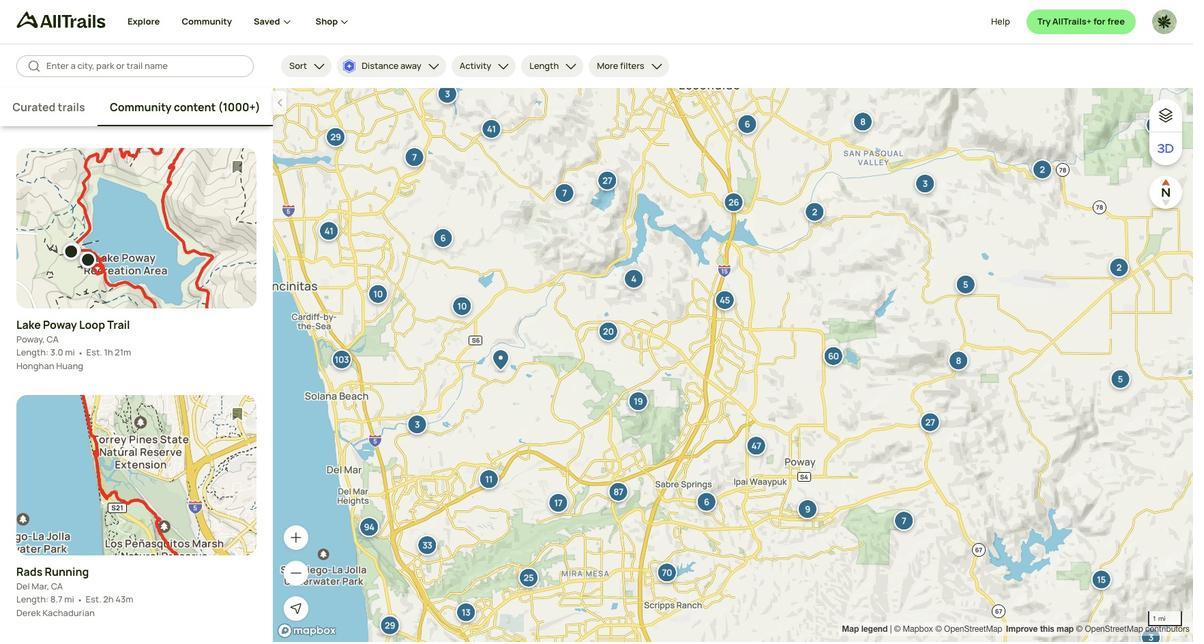 Task type: vqa. For each thing, say whether or not it's contained in the screenshot.
MODERATELY
no



Task type: describe. For each thing, give the bounding box(es) containing it.
improve this map link
[[1006, 624, 1074, 634]]

rads running del mar, ca length: 8.7 mi • est. 2h 43m derek kachadurian
[[16, 564, 133, 619]]

del
[[16, 580, 30, 592]]

honghan
[[16, 360, 54, 372]]

lake poway loop trail image
[[16, 148, 257, 308]]

shop button
[[316, 0, 352, 44]]

saved
[[254, 15, 280, 27]]

list containing map legend
[[842, 622, 1190, 636]]

map legend | © mapbox © openstreetmap improve this map © openstreetmap contributors
[[842, 624, 1190, 634]]

map region
[[273, 88, 1193, 642]]

© openstreetmap link
[[936, 624, 1003, 634]]

(1000+)
[[218, 100, 261, 115]]

rads
[[16, 564, 43, 579]]

distance away button
[[337, 55, 446, 77]]

map options image
[[1158, 107, 1174, 124]]

loop
[[79, 317, 105, 332]]

explore
[[128, 15, 160, 27]]

activity button
[[452, 55, 516, 77]]

curated trails tab
[[0, 88, 97, 126]]

more
[[597, 60, 619, 72]]

3 © from the left
[[1076, 624, 1083, 634]]

community content (1000+) tab
[[97, 88, 273, 126]]

2 © from the left
[[936, 624, 942, 634]]

saved button
[[254, 0, 316, 44]]

community for community content (1000+)
[[110, 100, 172, 115]]

8.7
[[50, 593, 63, 605]]

length: inside rads running del mar, ca length: 8.7 mi • est. 2h 43m derek kachadurian
[[16, 593, 49, 605]]

lake
[[16, 317, 41, 332]]

running
[[45, 564, 89, 579]]

est. inside lake poway loop trail poway, ca length: 3.0 mi • est. 1h 21m honghan huang
[[86, 346, 102, 358]]

current location image
[[289, 602, 303, 615]]

close this dialog image
[[1157, 584, 1170, 598]]

community for community
[[182, 15, 232, 27]]

mapbox
[[903, 624, 933, 634]]

content
[[174, 100, 216, 115]]

poway
[[43, 317, 77, 332]]

zoom map in image
[[289, 531, 303, 545]]

© mapbox link
[[894, 624, 933, 634]]

try
[[1038, 15, 1051, 27]]

length
[[530, 60, 559, 72]]

trails
[[58, 100, 85, 115]]

poway,
[[16, 333, 45, 345]]

filters
[[620, 60, 645, 72]]

1h
[[104, 346, 113, 358]]

away
[[401, 60, 422, 72]]

for
[[1094, 15, 1106, 27]]

help
[[991, 15, 1010, 27]]

sort
[[289, 60, 307, 72]]

alltrails link
[[16, 12, 128, 34]]

1 openstreetmap from the left
[[944, 624, 1003, 634]]

derek
[[16, 607, 41, 619]]

enable 3d map image
[[1158, 141, 1174, 157]]

|
[[890, 624, 892, 634]]

1 mi
[[1153, 614, 1166, 622]]

43m
[[115, 593, 133, 605]]

add to list image
[[229, 406, 246, 422]]

help link
[[991, 10, 1010, 34]]

zoom map out image
[[289, 566, 303, 580]]

alltrails image
[[16, 12, 106, 28]]

legend
[[862, 624, 888, 634]]

shop link
[[316, 0, 352, 44]]



Task type: locate. For each thing, give the bounding box(es) containing it.
curated
[[12, 100, 56, 115]]

trail
[[107, 317, 130, 332]]

mi right 1
[[1159, 614, 1166, 622]]

ca
[[47, 333, 59, 345], [51, 580, 63, 592]]

1 vertical spatial mi
[[64, 593, 74, 605]]

map legend link
[[842, 624, 890, 634]]

community inside tab
[[110, 100, 172, 115]]

• up "kachadurian"
[[77, 593, 83, 606]]

shop
[[316, 15, 338, 27]]

mi right 8.7
[[64, 593, 74, 605]]

curated trails
[[12, 100, 85, 115]]

mi inside lake poway loop trail poway, ca length: 3.0 mi • est. 1h 21m honghan huang
[[65, 346, 75, 358]]

mi
[[65, 346, 75, 358], [64, 593, 74, 605], [1159, 614, 1166, 622]]

kachadurian
[[42, 607, 95, 619]]

© openstreetmap contributors link
[[1076, 624, 1190, 634]]

contributors
[[1146, 624, 1190, 634]]

saved link
[[254, 0, 294, 44]]

© right map
[[1076, 624, 1083, 634]]

map
[[842, 624, 859, 634]]

1 © from the left
[[894, 624, 901, 634]]

None search field
[[16, 55, 254, 77]]

1 vertical spatial est.
[[86, 593, 101, 605]]

openstreetmap left improve
[[944, 624, 1003, 634]]

community
[[182, 15, 232, 27], [110, 100, 172, 115]]

mi inside rads running del mar, ca length: 8.7 mi • est. 2h 43m derek kachadurian
[[64, 593, 74, 605]]

community content (1000+)
[[110, 100, 261, 115]]

add to list image
[[229, 159, 246, 175]]

0 vertical spatial ca
[[47, 333, 59, 345]]

© right mapbox
[[936, 624, 942, 634]]

community left saved
[[182, 15, 232, 27]]

1 horizontal spatial community
[[182, 15, 232, 27]]

rads running image
[[16, 395, 257, 555]]

0 horizontal spatial openstreetmap
[[944, 624, 1003, 634]]

1 vertical spatial community
[[110, 100, 172, 115]]

ca up 3.0
[[47, 333, 59, 345]]

map
[[1057, 624, 1074, 634]]

more filters
[[597, 60, 645, 72]]

2 length: from the top
[[16, 593, 49, 605]]

community link
[[182, 0, 232, 44]]

2 horizontal spatial ©
[[1076, 624, 1083, 634]]

mar,
[[32, 580, 49, 592]]

1
[[1153, 614, 1157, 622]]

openstreetmap
[[944, 624, 1003, 634], [1085, 624, 1143, 634]]

© right |
[[894, 624, 901, 634]]

2 openstreetmap from the left
[[1085, 624, 1143, 634]]

alltrails+
[[1053, 15, 1092, 27]]

community down enter a city, park or trail name field
[[110, 100, 172, 115]]

huang
[[56, 360, 83, 372]]

0 vertical spatial community
[[182, 15, 232, 27]]

improve
[[1006, 624, 1038, 634]]

0 horizontal spatial ©
[[894, 624, 901, 634]]

lake poway loop trail poway, ca length: 3.0 mi • est. 1h 21m honghan huang
[[16, 317, 131, 372]]

1 vertical spatial ca
[[51, 580, 63, 592]]

activity
[[460, 60, 491, 72]]

1 horizontal spatial openstreetmap
[[1085, 624, 1143, 634]]

list
[[842, 622, 1190, 636]]

try alltrails+ for free link
[[1027, 10, 1136, 34]]

free
[[1108, 15, 1125, 27]]

est. left 2h
[[86, 593, 101, 605]]

this
[[1040, 624, 1055, 634]]

tab list
[[0, 88, 273, 126]]

length: inside lake poway loop trail poway, ca length: 3.0 mi • est. 1h 21m honghan huang
[[16, 346, 49, 358]]

ca inside lake poway loop trail poway, ca length: 3.0 mi • est. 1h 21m honghan huang
[[47, 333, 59, 345]]

1 horizontal spatial ©
[[936, 624, 942, 634]]

0 horizontal spatial community
[[110, 100, 172, 115]]

0 vertical spatial length:
[[16, 346, 49, 358]]

0 vertical spatial est.
[[86, 346, 102, 358]]

est.
[[86, 346, 102, 358], [86, 593, 101, 605]]

©
[[894, 624, 901, 634], [936, 624, 942, 634], [1076, 624, 1083, 634]]

1 vertical spatial length:
[[16, 593, 49, 605]]

1 length: from the top
[[16, 346, 49, 358]]

kendall image
[[1152, 10, 1177, 34]]

ca up 8.7
[[51, 580, 63, 592]]

try alltrails+ for free
[[1038, 15, 1125, 27]]

dialog
[[0, 0, 1193, 642]]

length:
[[16, 346, 49, 358], [16, 593, 49, 605]]

length button
[[521, 55, 584, 77]]

est. inside rads running del mar, ca length: 8.7 mi • est. 2h 43m derek kachadurian
[[86, 593, 101, 605]]

explore link
[[128, 0, 160, 44]]

distance
[[362, 60, 399, 72]]

reset north and pitch image
[[1152, 179, 1180, 206]]

tab list containing curated trails
[[0, 88, 273, 126]]

1 vertical spatial •
[[77, 593, 83, 606]]

mi right 3.0
[[65, 346, 75, 358]]

0 vertical spatial •
[[78, 347, 84, 359]]

length: down poway,
[[16, 346, 49, 358]]

more filters button
[[589, 55, 669, 77]]

Enter a city, park or trail name field
[[46, 60, 243, 73]]

• up huang
[[78, 347, 84, 359]]

21m
[[115, 346, 131, 358]]

est. left 1h
[[86, 346, 102, 358]]

3.0
[[50, 346, 63, 358]]

•
[[78, 347, 84, 359], [77, 593, 83, 606]]

• inside lake poway loop trail poway, ca length: 3.0 mi • est. 1h 21m honghan huang
[[78, 347, 84, 359]]

2 vertical spatial mi
[[1159, 614, 1166, 622]]

2h
[[103, 593, 114, 605]]

• inside rads running del mar, ca length: 8.7 mi • est. 2h 43m derek kachadurian
[[77, 593, 83, 606]]

distance away
[[362, 60, 422, 72]]

length: up derek
[[16, 593, 49, 605]]

0 vertical spatial mi
[[65, 346, 75, 358]]

ca inside rads running del mar, ca length: 8.7 mi • est. 2h 43m derek kachadurian
[[51, 580, 63, 592]]

openstreetmap right map
[[1085, 624, 1143, 634]]

sort button
[[281, 55, 332, 77]]



